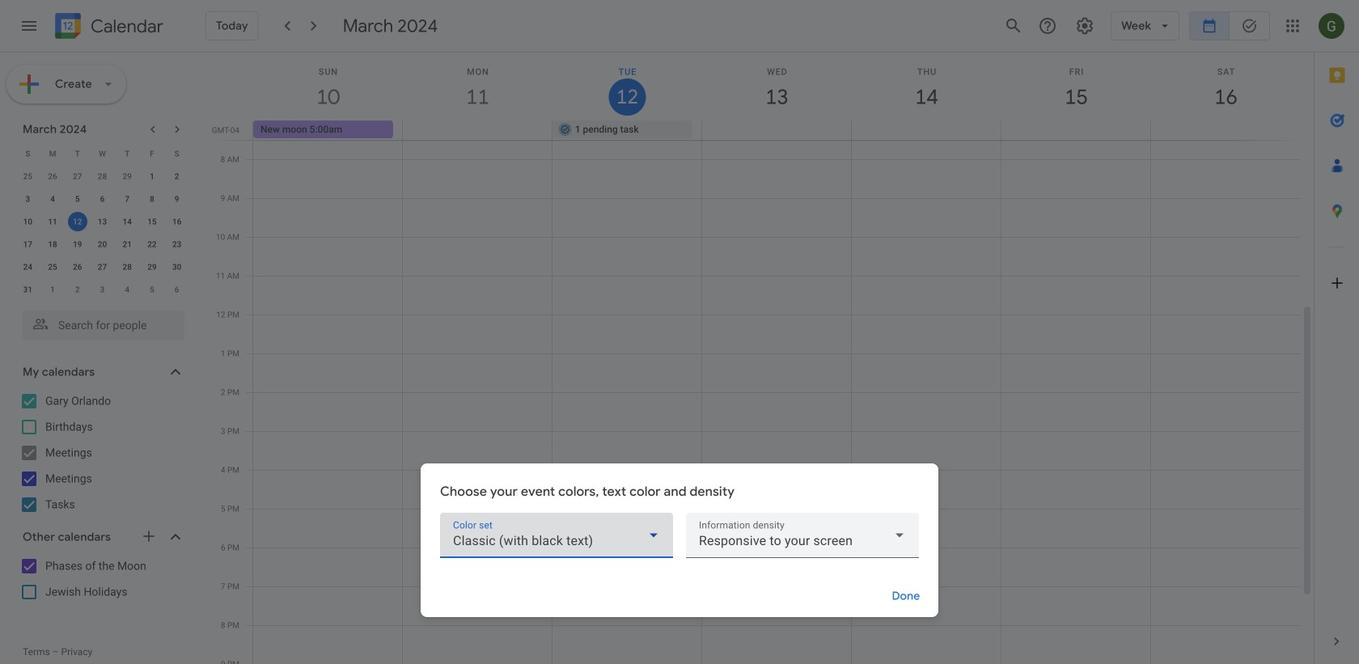 Task type: locate. For each thing, give the bounding box(es) containing it.
29 element
[[142, 257, 162, 277]]

february 28 element
[[93, 167, 112, 186]]

april 4 element
[[117, 280, 137, 299]]

grid
[[207, 53, 1314, 664]]

cell
[[403, 121, 552, 140], [702, 121, 852, 140], [852, 121, 1001, 140], [1001, 121, 1151, 140], [1151, 121, 1300, 140], [65, 210, 90, 233]]

19 element
[[68, 235, 87, 254]]

21 element
[[117, 235, 137, 254]]

february 26 element
[[43, 167, 62, 186]]

2 element
[[167, 167, 187, 186]]

3 element
[[18, 189, 38, 209]]

april 3 element
[[93, 280, 112, 299]]

10 element
[[18, 212, 38, 231]]

4 element
[[43, 189, 62, 209]]

heading
[[87, 17, 163, 36]]

24 element
[[18, 257, 38, 277]]

5 element
[[68, 189, 87, 209]]

12, today element
[[68, 212, 87, 231]]

30 element
[[167, 257, 187, 277]]

None search field
[[0, 304, 201, 340]]

11 element
[[43, 212, 62, 231]]

27 element
[[93, 257, 112, 277]]

dialog
[[421, 464, 939, 617]]

row
[[246, 121, 1314, 140], [15, 142, 189, 165], [15, 165, 189, 188], [15, 188, 189, 210], [15, 210, 189, 233], [15, 233, 189, 256], [15, 256, 189, 278], [15, 278, 189, 301]]

31 element
[[18, 280, 38, 299]]

20 element
[[93, 235, 112, 254]]

row group
[[15, 165, 189, 301]]

15 element
[[142, 212, 162, 231]]

22 element
[[142, 235, 162, 254]]

None field
[[440, 513, 673, 558], [686, 513, 919, 558], [440, 513, 673, 558], [686, 513, 919, 558]]

my calendars list
[[3, 388, 201, 518]]

14 element
[[117, 212, 137, 231]]

tab list
[[1315, 53, 1359, 619]]

february 29 element
[[117, 167, 137, 186]]

1 element
[[142, 167, 162, 186]]

april 6 element
[[167, 280, 187, 299]]

7 element
[[117, 189, 137, 209]]



Task type: vqa. For each thing, say whether or not it's contained in the screenshot.
Birthdays tree item
no



Task type: describe. For each thing, give the bounding box(es) containing it.
march 2024 grid
[[15, 142, 189, 301]]

calendar element
[[52, 10, 163, 45]]

26 element
[[68, 257, 87, 277]]

25 element
[[43, 257, 62, 277]]

16 element
[[167, 212, 187, 231]]

6 element
[[93, 189, 112, 209]]

february 27 element
[[68, 167, 87, 186]]

april 5 element
[[142, 280, 162, 299]]

17 element
[[18, 235, 38, 254]]

9 element
[[167, 189, 187, 209]]

23 element
[[167, 235, 187, 254]]

february 25 element
[[18, 167, 38, 186]]

18 element
[[43, 235, 62, 254]]

april 2 element
[[68, 280, 87, 299]]

28 element
[[117, 257, 137, 277]]

other calendars list
[[3, 553, 201, 605]]

april 1 element
[[43, 280, 62, 299]]

main drawer image
[[19, 16, 39, 36]]

heading inside calendar element
[[87, 17, 163, 36]]

cell inside march 2024 grid
[[65, 210, 90, 233]]

13 element
[[93, 212, 112, 231]]

8 element
[[142, 189, 162, 209]]



